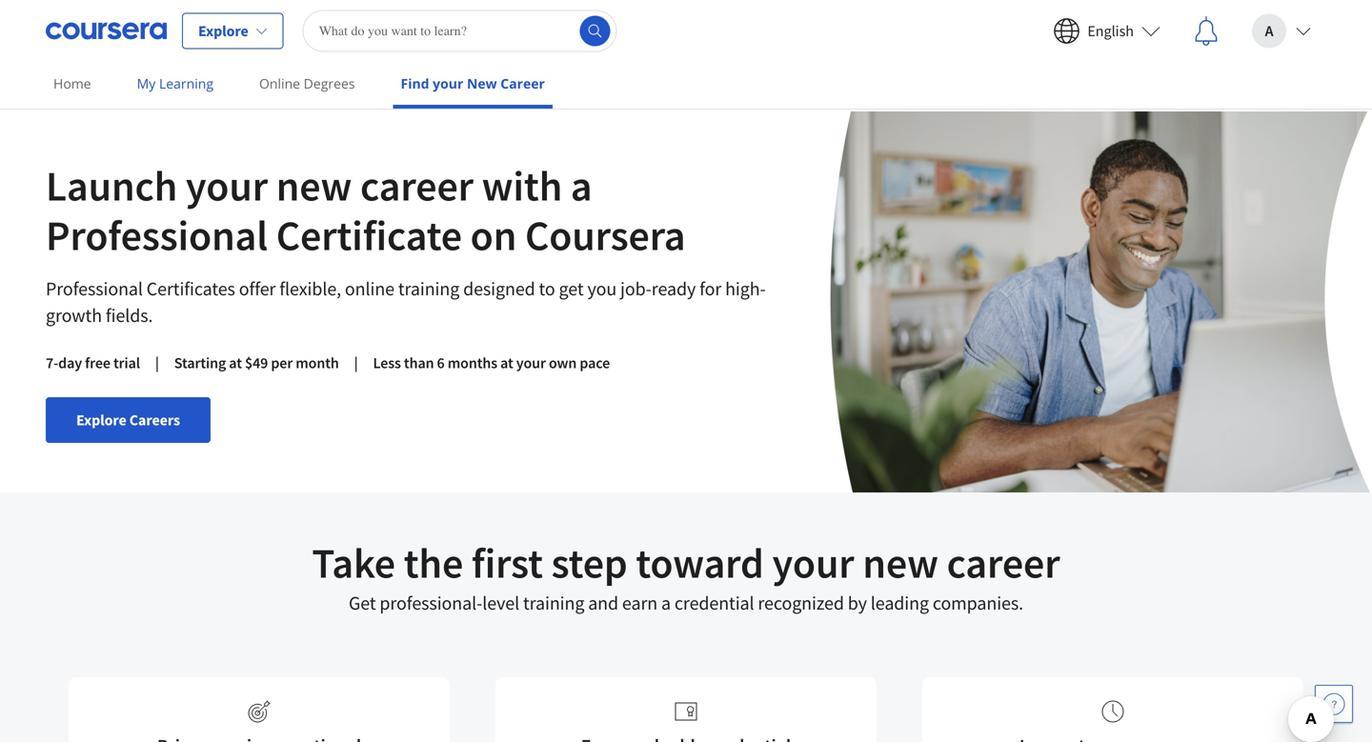 Task type: locate. For each thing, give the bounding box(es) containing it.
at
[[229, 354, 242, 373], [501, 354, 514, 373]]

flexible,
[[280, 277, 341, 301]]

training inside the professional certificates offer flexible, online training designed to get you job-ready for high- growth fields.
[[398, 277, 460, 301]]

1 vertical spatial a
[[662, 592, 671, 615]]

career inside take the first step toward your new career get professional-level training and earn a credential recognized by leading companies.
[[947, 537, 1061, 590]]

leading
[[871, 592, 929, 615]]

None search field
[[303, 10, 617, 52]]

step
[[552, 537, 628, 590]]

your
[[433, 74, 464, 92], [186, 159, 268, 212], [516, 354, 546, 373], [773, 537, 855, 590]]

at left '$49'
[[229, 354, 242, 373]]

1 at from the left
[[229, 354, 242, 373]]

7-
[[46, 354, 58, 373]]

fields.
[[106, 304, 153, 327]]

my learning link
[[129, 62, 221, 105]]

new
[[467, 74, 497, 92]]

1 horizontal spatial at
[[501, 354, 514, 373]]

certificate
[[276, 209, 462, 262]]

$49
[[245, 354, 268, 373]]

new
[[276, 159, 352, 212], [863, 537, 939, 590]]

help center image
[[1323, 693, 1346, 716]]

training inside take the first step toward your new career get professional-level training and earn a credential recognized by leading companies.
[[523, 592, 585, 615]]

a right with
[[571, 159, 592, 212]]

trial | starting
[[113, 354, 226, 373]]

0 horizontal spatial career
[[360, 159, 474, 212]]

coursera
[[525, 209, 686, 262]]

earn
[[622, 592, 658, 615]]

career
[[501, 74, 545, 92]]

job-
[[621, 277, 652, 301]]

online degrees
[[259, 74, 355, 92]]

high-
[[726, 277, 766, 301]]

0 vertical spatial professional
[[46, 209, 268, 262]]

than
[[404, 354, 434, 373]]

0 vertical spatial new
[[276, 159, 352, 212]]

1 horizontal spatial new
[[863, 537, 939, 590]]

new inside take the first step toward your new career get professional-level training and earn a credential recognized by leading companies.
[[863, 537, 939, 590]]

companies.
[[933, 592, 1024, 615]]

training left and
[[523, 592, 585, 615]]

0 vertical spatial career
[[360, 159, 474, 212]]

your inside take the first step toward your new career get professional-level training and earn a credential recognized by leading companies.
[[773, 537, 855, 590]]

by
[[848, 592, 867, 615]]

0 horizontal spatial training
[[398, 277, 460, 301]]

1 horizontal spatial explore
[[198, 21, 249, 41]]

explore left careers
[[76, 411, 126, 430]]

1 vertical spatial explore
[[76, 411, 126, 430]]

0 horizontal spatial explore
[[76, 411, 126, 430]]

professional-
[[380, 592, 483, 615]]

1 vertical spatial professional
[[46, 277, 143, 301]]

1 horizontal spatial a
[[662, 592, 671, 615]]

2 professional from the top
[[46, 277, 143, 301]]

explore
[[198, 21, 249, 41], [76, 411, 126, 430]]

0 vertical spatial a
[[571, 159, 592, 212]]

professional inside the professional certificates offer flexible, online training designed to get you job-ready for high- growth fields.
[[46, 277, 143, 301]]

level
[[483, 592, 520, 615]]

1 vertical spatial training
[[523, 592, 585, 615]]

career inside launch your new career with a professional certificate on coursera
[[360, 159, 474, 212]]

professional up 'growth'
[[46, 277, 143, 301]]

professional certificates offer flexible, online training designed to get you job-ready for high- growth fields.
[[46, 277, 766, 327]]

1 vertical spatial career
[[947, 537, 1061, 590]]

0 horizontal spatial a
[[571, 159, 592, 212]]

explore inside popup button
[[198, 21, 249, 41]]

my learning
[[137, 74, 214, 92]]

a
[[571, 159, 592, 212], [662, 592, 671, 615]]

1 horizontal spatial career
[[947, 537, 1061, 590]]

0 vertical spatial explore
[[198, 21, 249, 41]]

home
[[53, 74, 91, 92]]

get
[[559, 277, 584, 301]]

at right the months
[[501, 354, 514, 373]]

english
[[1088, 21, 1134, 41]]

0 horizontal spatial new
[[276, 159, 352, 212]]

get
[[349, 592, 376, 615]]

recognized
[[758, 592, 845, 615]]

training right online
[[398, 277, 460, 301]]

growth
[[46, 304, 102, 327]]

career
[[360, 159, 474, 212], [947, 537, 1061, 590]]

training
[[398, 277, 460, 301], [523, 592, 585, 615]]

find your new career
[[401, 74, 545, 92]]

0 vertical spatial training
[[398, 277, 460, 301]]

explore inside 'link'
[[76, 411, 126, 430]]

your inside launch your new career with a professional certificate on coursera
[[186, 159, 268, 212]]

explore up learning
[[198, 21, 249, 41]]

What do you want to learn? text field
[[303, 10, 617, 52]]

explore button
[[182, 13, 284, 49]]

a right 'earn'
[[662, 592, 671, 615]]

1 horizontal spatial training
[[523, 592, 585, 615]]

careers
[[129, 411, 180, 430]]

learning
[[159, 74, 214, 92]]

professional up certificates
[[46, 209, 268, 262]]

find your new career link
[[393, 62, 553, 109]]

professional
[[46, 209, 268, 262], [46, 277, 143, 301]]

1 professional from the top
[[46, 209, 268, 262]]

own
[[549, 354, 577, 373]]

the
[[404, 537, 463, 590]]

1 vertical spatial new
[[863, 537, 939, 590]]

a inside launch your new career with a professional certificate on coursera
[[571, 159, 592, 212]]

0 horizontal spatial at
[[229, 354, 242, 373]]

day
[[58, 354, 82, 373]]



Task type: vqa. For each thing, say whether or not it's contained in the screenshot.
Careers
yes



Task type: describe. For each thing, give the bounding box(es) containing it.
take the first step toward your new career get professional-level training and earn a credential recognized by leading companies.
[[312, 537, 1061, 615]]

a
[[1266, 21, 1274, 41]]

coursera image
[[46, 16, 167, 46]]

free
[[85, 354, 110, 373]]

pace
[[580, 354, 610, 373]]

on
[[471, 209, 517, 262]]

home link
[[46, 62, 99, 105]]

for
[[700, 277, 722, 301]]

my
[[137, 74, 156, 92]]

and
[[588, 592, 619, 615]]

a inside take the first step toward your new career get professional-level training and earn a credential recognized by leading companies.
[[662, 592, 671, 615]]

per
[[271, 354, 293, 373]]

toward
[[636, 537, 764, 590]]

degrees
[[304, 74, 355, 92]]

professional inside launch your new career with a professional certificate on coursera
[[46, 209, 268, 262]]

months
[[448, 354, 498, 373]]

7-day free trial | starting at $49 per month | less than 6 months at your own pace
[[46, 354, 610, 373]]

credential
[[675, 592, 755, 615]]

month | less
[[296, 354, 401, 373]]

a button
[[1237, 0, 1327, 61]]

explore for explore
[[198, 21, 249, 41]]

take
[[312, 537, 396, 590]]

6
[[437, 354, 445, 373]]

english button
[[1038, 0, 1176, 61]]

new inside launch your new career with a professional certificate on coursera
[[276, 159, 352, 212]]

offer
[[239, 277, 276, 301]]

certificates
[[147, 277, 235, 301]]

launch
[[46, 159, 177, 212]]

online
[[259, 74, 300, 92]]

launch your new career with a professional certificate on coursera
[[46, 159, 686, 262]]

find
[[401, 74, 430, 92]]

explore for explore careers
[[76, 411, 126, 430]]

explore careers link
[[46, 398, 211, 443]]

with
[[482, 159, 563, 212]]

ready
[[652, 277, 696, 301]]

2 at from the left
[[501, 354, 514, 373]]

designed
[[463, 277, 535, 301]]

online degrees link
[[252, 62, 363, 105]]

explore careers
[[76, 411, 180, 430]]

online
[[345, 277, 395, 301]]

to
[[539, 277, 555, 301]]

first
[[472, 537, 543, 590]]

you
[[588, 277, 617, 301]]



